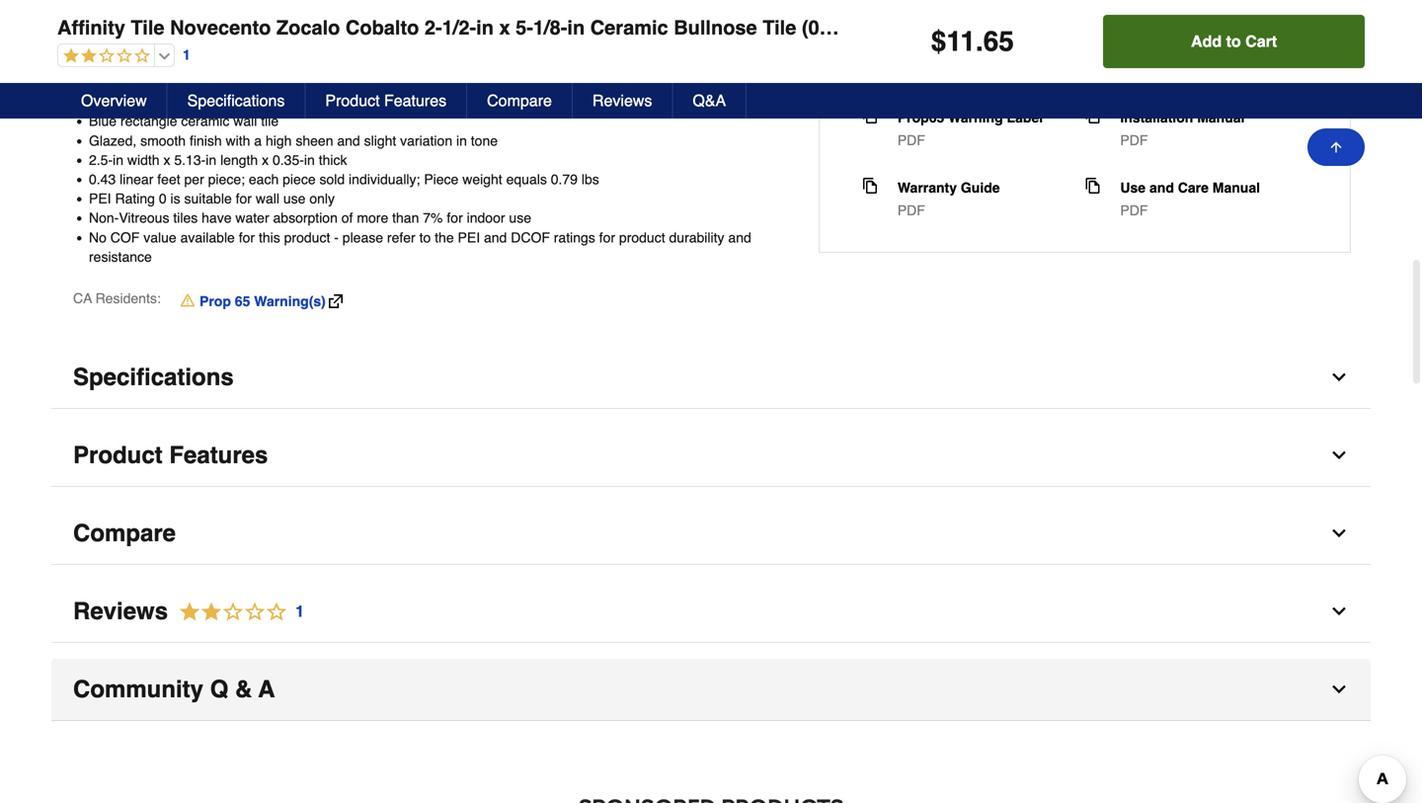 Task type: locate. For each thing, give the bounding box(es) containing it.
tile down spain
[[261, 113, 279, 129]]

q
[[210, 676, 229, 703]]

pei
[[89, 191, 111, 207], [458, 229, 480, 245]]

chevron down image
[[1330, 367, 1350, 387], [1330, 524, 1350, 543], [1330, 602, 1350, 621], [1330, 680, 1350, 699]]

65 right the prop
[[235, 293, 250, 309]]

is
[[170, 191, 180, 207]]

q&a button
[[673, 83, 747, 119]]

1 vertical spatial product
[[73, 442, 163, 469]]

0 horizontal spatial tile
[[150, 75, 167, 90]]

2 stars image up ideal
[[58, 47, 150, 66]]

manual inside installation manual pdf
[[1198, 110, 1245, 125]]

1 chevron down image from the top
[[1330, 367, 1350, 387]]

1 horizontal spatial 65
[[984, 26, 1015, 57]]

0 vertical spatial compare
[[487, 91, 552, 110]]

3 chevron down image from the top
[[1330, 602, 1350, 621]]

resistance
[[89, 249, 152, 265]]

pdf down prop65
[[898, 132, 926, 148]]

pdf down installation
[[1121, 132, 1148, 148]]

and
[[337, 133, 360, 148], [1150, 180, 1175, 196], [484, 229, 507, 245], [729, 229, 752, 245]]

1 vertical spatial 2 stars image
[[168, 599, 305, 625]]

document image for warranty
[[862, 178, 878, 194]]

specifications button
[[168, 83, 306, 119], [51, 347, 1371, 409]]

reviews up the community
[[73, 598, 168, 625]]

pdf down use
[[1121, 203, 1148, 218]]

2 product from the left
[[619, 229, 666, 245]]

0 vertical spatial reviews
[[593, 91, 652, 110]]

specifications
[[187, 91, 285, 110], [73, 364, 234, 391]]

tile up only;
[[150, 75, 167, 90]]

product features for "product features" button to the top
[[325, 91, 447, 110]]

community q & a button
[[51, 659, 1371, 721]]

7%
[[423, 210, 443, 226]]

1 horizontal spatial use
[[283, 191, 306, 207]]

0 vertical spatial features
[[384, 91, 447, 110]]

community q & a
[[73, 676, 275, 703]]

overview button
[[61, 83, 168, 119]]

1 vertical spatial to
[[419, 229, 431, 245]]

1 vertical spatial reviews
[[73, 598, 168, 625]]

rating
[[115, 191, 155, 207]]

x up each in the left of the page
[[262, 152, 269, 168]]

with
[[226, 133, 250, 148]]

2 chevron down image from the top
[[1330, 524, 1350, 543]]

in down finish
[[206, 152, 217, 168]]

pdf inside warranty guide pdf
[[898, 203, 926, 218]]

0 vertical spatial to
[[1227, 32, 1242, 50]]

link icon image
[[329, 294, 343, 308]]

to
[[1227, 32, 1242, 50], [419, 229, 431, 245]]

reviews down ceramic
[[593, 91, 652, 110]]

and down indoor
[[484, 229, 507, 245]]

community
[[73, 676, 204, 703]]

spain
[[244, 94, 280, 110]]

1 vertical spatial specifications
[[73, 364, 234, 391]]

2.5-
[[89, 152, 113, 168]]

product
[[325, 91, 380, 110], [73, 442, 163, 469]]

1 horizontal spatial to
[[1227, 32, 1242, 50]]

0 horizontal spatial compare
[[73, 520, 176, 547]]

blue
[[89, 113, 117, 129]]

document image left warranty in the top of the page
[[862, 178, 878, 194]]

wall up with
[[233, 113, 257, 129]]

use
[[132, 94, 154, 110], [283, 191, 306, 207], [509, 210, 532, 226]]

in right made
[[230, 94, 240, 110]]

warranty guide link
[[898, 178, 1000, 198]]

installation
[[1121, 110, 1194, 125]]

1 horizontal spatial tile
[[261, 113, 279, 129]]

0 horizontal spatial x
[[163, 152, 170, 168]]

use up dcof
[[509, 210, 532, 226]]

cobalto
[[346, 16, 419, 39]]

1 vertical spatial manual
[[1213, 180, 1261, 196]]

available
[[180, 229, 235, 245]]

and right use
[[1150, 180, 1175, 196]]

document image left prop65
[[862, 108, 878, 123]]

to inside button
[[1227, 32, 1242, 50]]

reviews
[[593, 91, 652, 110], [73, 598, 168, 625]]

made
[[191, 94, 226, 110]]

compare for top compare button
[[487, 91, 552, 110]]

the
[[435, 229, 454, 245]]

1 tile from the left
[[131, 16, 165, 39]]

65 right "11"
[[984, 26, 1015, 57]]

to left 'the'
[[419, 229, 431, 245]]

pei right 'the'
[[458, 229, 480, 245]]

1 vertical spatial product features button
[[51, 425, 1371, 487]]

for right 7%
[[447, 210, 463, 226]]

specifications down residents:
[[73, 364, 234, 391]]

1 horizontal spatial 1
[[295, 602, 304, 620]]

ceramic
[[181, 113, 230, 129]]

tile right affinity
[[131, 16, 165, 39]]

individually;
[[349, 171, 420, 187]]

1 vertical spatial tile
[[261, 113, 279, 129]]

0 vertical spatial use
[[132, 94, 154, 110]]

product
[[284, 229, 330, 245], [619, 229, 666, 245]]

0 vertical spatial product features
[[325, 91, 447, 110]]

wall down each in the left of the page
[[256, 191, 280, 207]]

tile left (0.09-
[[763, 16, 797, 39]]

1 vertical spatial product features
[[73, 442, 268, 469]]

1 horizontal spatial product
[[325, 91, 380, 110]]

1 vertical spatial compare
[[73, 520, 176, 547]]

pei down 0.43
[[89, 191, 111, 207]]

0 horizontal spatial pei
[[89, 191, 111, 207]]

1 horizontal spatial x
[[262, 152, 269, 168]]

warranty
[[898, 180, 957, 196]]

use and care manual pdf
[[1121, 180, 1261, 218]]

4 chevron down image from the top
[[1330, 680, 1350, 699]]

ft/
[[888, 16, 906, 39]]

11
[[947, 26, 976, 57]]

1
[[183, 47, 190, 63], [295, 602, 304, 620]]

document image left installation
[[1085, 108, 1101, 123]]

water
[[236, 210, 269, 226]]

0 horizontal spatial 1
[[183, 47, 190, 63]]

affinity tile novecento zocalo cobalto 2-1/2-in x 5-1/8-in ceramic bullnose tile (0.09-sq. ft/ piece)
[[57, 16, 970, 39]]

for right ratings
[[599, 229, 616, 245]]

length
[[220, 152, 258, 168]]

per
[[184, 171, 204, 187]]

0 horizontal spatial product features
[[73, 442, 268, 469]]

1 horizontal spatial reviews
[[593, 91, 652, 110]]

1 vertical spatial pei
[[458, 229, 480, 245]]

compare for compare button to the bottom
[[73, 520, 176, 547]]

0 horizontal spatial features
[[169, 442, 268, 469]]

2 horizontal spatial use
[[509, 210, 532, 226]]

1 vertical spatial 1
[[295, 602, 304, 620]]

use down piece
[[283, 191, 306, 207]]

product down absorption
[[284, 229, 330, 245]]

0 horizontal spatial reviews
[[73, 598, 168, 625]]

1 horizontal spatial features
[[384, 91, 447, 110]]

1 horizontal spatial pei
[[458, 229, 480, 245]]

chevron down image inside compare button
[[1330, 524, 1350, 543]]

chevron down image for specifications
[[1330, 367, 1350, 387]]

product left durability
[[619, 229, 666, 245]]

compare button
[[467, 83, 573, 119], [51, 503, 1371, 565]]

dcof
[[511, 229, 550, 245]]

1 horizontal spatial tile
[[763, 16, 797, 39]]

2 tile from the left
[[763, 16, 797, 39]]

x up feet
[[163, 152, 170, 168]]

0 vertical spatial product
[[325, 91, 380, 110]]

in
[[476, 16, 494, 39], [567, 16, 585, 39], [230, 94, 240, 110], [456, 133, 467, 148], [113, 152, 124, 168], [206, 152, 217, 168], [304, 152, 315, 168]]

please
[[343, 229, 383, 245]]

sq.
[[854, 16, 882, 39]]

0 horizontal spatial product
[[284, 229, 330, 245]]

0 horizontal spatial tile
[[131, 16, 165, 39]]

0 vertical spatial specifications
[[187, 91, 285, 110]]

ceramic
[[591, 16, 669, 39]]

0 vertical spatial specifications button
[[168, 83, 306, 119]]

thick
[[319, 152, 347, 168]]

2 stars image up the &
[[168, 599, 305, 625]]

only;
[[158, 94, 187, 110]]

use
[[1121, 180, 1146, 196]]

manual right "care"
[[1213, 180, 1261, 196]]

0 horizontal spatial 2 stars image
[[58, 47, 150, 66]]

in left tone
[[456, 133, 467, 148]]

compare
[[487, 91, 552, 110], [73, 520, 176, 547]]

chevron down image inside specifications button
[[1330, 367, 1350, 387]]

document image
[[862, 108, 878, 123], [1085, 108, 1101, 123], [862, 178, 878, 194]]

1 horizontal spatial 2 stars image
[[168, 599, 305, 625]]

this
[[259, 229, 280, 245]]

1 horizontal spatial product
[[619, 229, 666, 245]]

features for "product features" button to the top
[[384, 91, 447, 110]]

for down water
[[239, 229, 255, 245]]

1 vertical spatial features
[[169, 442, 268, 469]]

2 stars image
[[58, 47, 150, 66], [168, 599, 305, 625]]

0 horizontal spatial product
[[73, 442, 163, 469]]

0 horizontal spatial 65
[[235, 293, 250, 309]]

residents:
[[95, 290, 161, 306]]

product for the bottommost "product features" button
[[73, 442, 163, 469]]

product features for the bottommost "product features" button
[[73, 442, 268, 469]]

high
[[266, 133, 292, 148]]

1 product from the left
[[284, 229, 330, 245]]

manual
[[1198, 110, 1245, 125], [1213, 180, 1261, 196]]

piece)
[[912, 16, 970, 39]]

vitreous
[[119, 210, 169, 226]]

prop 65 warning(s) link
[[181, 291, 343, 311]]

installation manual pdf
[[1121, 110, 1245, 148]]

specifications up the ceramic
[[187, 91, 285, 110]]

features for the bottommost "product features" button
[[169, 442, 268, 469]]

0 vertical spatial 2 stars image
[[58, 47, 150, 66]]

0 vertical spatial manual
[[1198, 110, 1245, 125]]

(0.09-
[[802, 16, 854, 39]]

0 vertical spatial compare button
[[467, 83, 573, 119]]

specifications for specifications button to the bottom
[[73, 364, 234, 391]]

x left 5-
[[499, 16, 510, 39]]

sheen
[[296, 133, 333, 148]]

installation manual link
[[1121, 108, 1245, 127]]

manual right installation
[[1198, 110, 1245, 125]]

use up rectangle
[[132, 94, 154, 110]]

have
[[202, 210, 232, 226]]

product features
[[325, 91, 447, 110], [73, 442, 268, 469]]

1 horizontal spatial product features
[[325, 91, 447, 110]]

in down 'sheen'
[[304, 152, 315, 168]]

0 horizontal spatial to
[[419, 229, 431, 245]]

1 horizontal spatial compare
[[487, 91, 552, 110]]

pdf down warranty in the top of the page
[[898, 203, 926, 218]]

prop 65 warning(s)
[[200, 293, 326, 309]]

chevron down image inside community q & a button
[[1330, 680, 1350, 699]]

to right add
[[1227, 32, 1242, 50]]



Task type: describe. For each thing, give the bounding box(es) containing it.
document image for prop65
[[862, 108, 878, 123]]

chevron down image for community q & a
[[1330, 680, 1350, 699]]

durability
[[669, 229, 725, 245]]

&
[[235, 676, 252, 703]]

width
[[127, 152, 160, 168]]

each
[[249, 171, 279, 187]]

ca
[[73, 290, 92, 306]]

specifications for the top specifications button
[[187, 91, 285, 110]]

ca residents:
[[73, 290, 161, 306]]

warning image
[[181, 292, 195, 308]]

choice
[[171, 75, 211, 90]]

for up made
[[215, 75, 231, 90]]

only
[[310, 191, 335, 207]]

label
[[1007, 110, 1043, 125]]

in down glazed,
[[113, 152, 124, 168]]

tiles
[[173, 210, 198, 226]]

0.35-
[[273, 152, 304, 168]]

2-
[[425, 16, 442, 39]]

tone
[[471, 133, 498, 148]]

and inside use and care manual pdf
[[1150, 180, 1175, 196]]

1 vertical spatial wall
[[256, 191, 280, 207]]

slight
[[364, 133, 396, 148]]

5.13-
[[174, 152, 206, 168]]

equals
[[506, 171, 547, 187]]

0 horizontal spatial use
[[132, 94, 154, 110]]

add to cart
[[1192, 32, 1278, 50]]

document image for installation
[[1085, 108, 1101, 123]]

ideal trim tile choice for backsplashes, bathrooms, showers, kitchens indoor use only; made in spain blue rectangle ceramic wall tile glazed, smooth finish with a high sheen and slight variation in tone 2.5-in width x 5.13-in length x 0.35-in thick 0.43 linear feet per piece; each piece sold individually; piece weight equals 0.79 lbs pei rating 0 is suitable for wall use only non-vitreous tiles have water absorption of more than 7% for indoor use no cof value available for this product - please refer to the pei and dcof ratings for product durability and resistance
[[89, 75, 752, 265]]

ideal
[[89, 75, 119, 90]]

.
[[976, 26, 984, 57]]

for up water
[[236, 191, 252, 207]]

0 vertical spatial product features button
[[306, 83, 467, 119]]

reviews inside button
[[593, 91, 652, 110]]

2 stars image containing 1
[[168, 599, 305, 625]]

care
[[1178, 180, 1209, 196]]

to inside ideal trim tile choice for backsplashes, bathrooms, showers, kitchens indoor use only; made in spain blue rectangle ceramic wall tile glazed, smooth finish with a high sheen and slight variation in tone 2.5-in width x 5.13-in length x 0.35-in thick 0.43 linear feet per piece; each piece sold individually; piece weight equals 0.79 lbs pei rating 0 is suitable for wall use only non-vitreous tiles have water absorption of more than 7% for indoor use no cof value available for this product - please refer to the pei and dcof ratings for product durability and resistance
[[419, 229, 431, 245]]

chevron down image for compare
[[1330, 524, 1350, 543]]

2 vertical spatial use
[[509, 210, 532, 226]]

pdf inside use and care manual pdf
[[1121, 203, 1148, 218]]

cart
[[1246, 32, 1278, 50]]

manual inside use and care manual pdf
[[1213, 180, 1261, 196]]

showers,
[[399, 75, 455, 90]]

1 vertical spatial compare button
[[51, 503, 1371, 565]]

0.79
[[551, 171, 578, 187]]

in left 5-
[[476, 16, 494, 39]]

prop65
[[898, 110, 945, 125]]

cof
[[110, 229, 140, 245]]

indoor
[[467, 210, 505, 226]]

indoor
[[89, 94, 128, 110]]

1/2-
[[442, 16, 476, 39]]

of
[[342, 210, 353, 226]]

document image
[[1085, 178, 1101, 194]]

in right 5-
[[567, 16, 585, 39]]

0 vertical spatial wall
[[233, 113, 257, 129]]

prop
[[200, 293, 231, 309]]

suitable
[[184, 191, 232, 207]]

$
[[931, 26, 947, 57]]

more
[[357, 210, 389, 226]]

glazed,
[[89, 133, 137, 148]]

warning
[[949, 110, 1003, 125]]

0.43
[[89, 171, 116, 187]]

guide
[[961, 180, 1000, 196]]

bullnose
[[674, 16, 757, 39]]

feet
[[157, 171, 180, 187]]

pdf inside installation manual pdf
[[1121, 132, 1148, 148]]

warning(s)
[[254, 293, 326, 309]]

0 vertical spatial 1
[[183, 47, 190, 63]]

0 vertical spatial 65
[[984, 26, 1015, 57]]

southdeep products heading
[[51, 788, 1371, 803]]

ratings
[[554, 229, 596, 245]]

piece
[[283, 171, 316, 187]]

bathrooms,
[[326, 75, 396, 90]]

1 vertical spatial 65
[[235, 293, 250, 309]]

1 vertical spatial use
[[283, 191, 306, 207]]

0 vertical spatial pei
[[89, 191, 111, 207]]

a
[[258, 676, 275, 703]]

piece
[[424, 171, 459, 187]]

chevron down image
[[1330, 446, 1350, 465]]

add
[[1192, 32, 1222, 50]]

refer
[[387, 229, 416, 245]]

arrow up image
[[1329, 139, 1345, 155]]

0 vertical spatial tile
[[150, 75, 167, 90]]

non-
[[89, 210, 119, 226]]

a
[[254, 133, 262, 148]]

affinity
[[57, 16, 125, 39]]

5-
[[516, 16, 533, 39]]

use and care manual link
[[1121, 178, 1261, 198]]

linear
[[120, 171, 154, 187]]

backsplashes,
[[235, 75, 323, 90]]

and right durability
[[729, 229, 752, 245]]

product for "product features" button to the top
[[325, 91, 380, 110]]

trim
[[123, 75, 146, 90]]

kitchens
[[459, 75, 509, 90]]

reviews button
[[573, 83, 673, 119]]

chevron down image for reviews
[[1330, 602, 1350, 621]]

add to cart button
[[1104, 15, 1365, 68]]

overview
[[81, 91, 147, 110]]

finish
[[190, 133, 222, 148]]

sold
[[320, 171, 345, 187]]

value
[[143, 229, 177, 245]]

piece;
[[208, 171, 245, 187]]

0
[[159, 191, 167, 207]]

weight
[[463, 171, 503, 187]]

1 vertical spatial specifications button
[[51, 347, 1371, 409]]

pdf inside 'prop65 warning label pdf'
[[898, 132, 926, 148]]

2 horizontal spatial x
[[499, 16, 510, 39]]

absorption
[[273, 210, 338, 226]]

prop65 warning label link
[[898, 108, 1043, 127]]

prop65 warning label pdf
[[898, 110, 1043, 148]]

and up thick at the top of page
[[337, 133, 360, 148]]



Task type: vqa. For each thing, say whether or not it's contained in the screenshot.
The 'Rating'
yes



